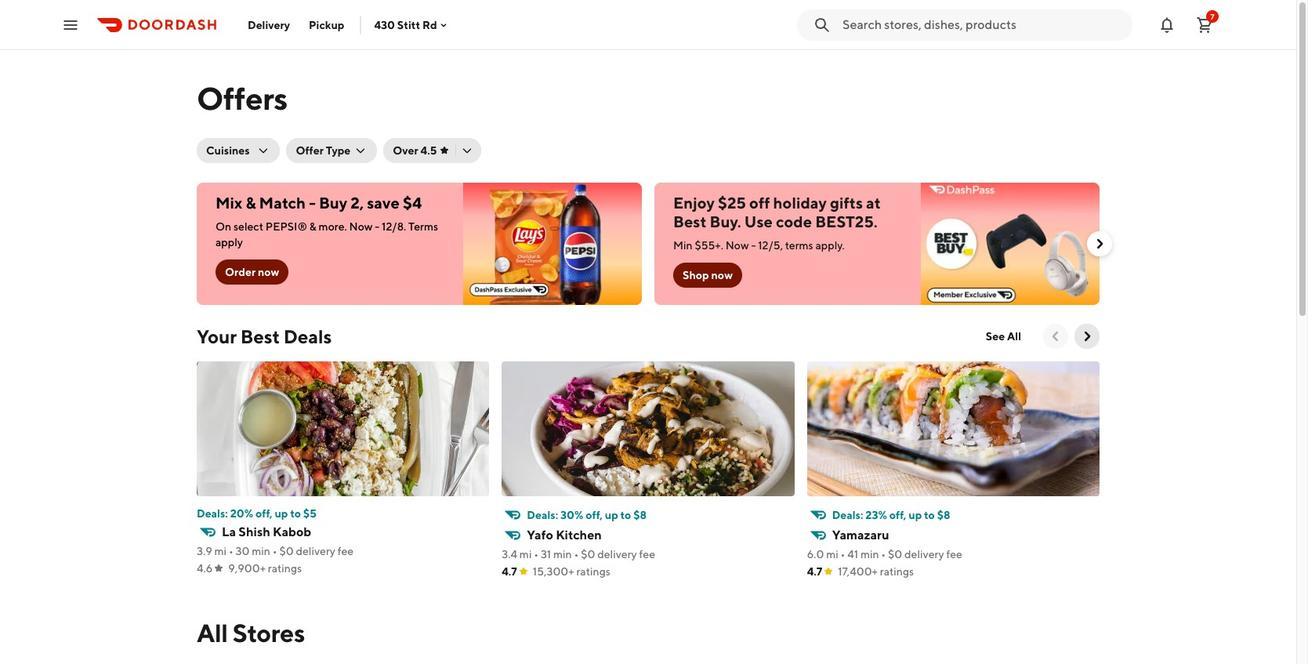 Task type: vqa. For each thing, say whether or not it's contained in the screenshot.
'$0' to the left
yes



Task type: locate. For each thing, give the bounding box(es) containing it.
deals: 30% off, up to $8
[[527, 509, 647, 521]]

now down buy.
[[726, 239, 749, 252]]

next button of carousel image
[[1080, 329, 1095, 344]]

deals: up yamazaru
[[832, 509, 864, 521]]

now
[[258, 266, 279, 278], [712, 269, 733, 281]]

mi right 3.9
[[214, 545, 227, 557]]

0 horizontal spatial $0
[[279, 545, 294, 557]]

•
[[229, 545, 233, 557], [273, 545, 277, 557], [534, 548, 539, 561], [574, 548, 579, 561], [841, 548, 845, 561], [882, 548, 886, 561]]

up for yafo kitchen
[[605, 509, 618, 521]]

&
[[246, 194, 256, 212], [310, 220, 317, 233]]

ratings for kitchen
[[577, 565, 611, 578]]

0 vertical spatial -
[[309, 194, 316, 212]]

0 horizontal spatial ratings
[[268, 562, 302, 575]]

to for yamazaru
[[924, 509, 935, 521]]

see all
[[986, 330, 1022, 343]]

$8
[[634, 509, 647, 521], [937, 509, 951, 521]]

now right shop
[[712, 269, 733, 281]]

0 horizontal spatial now
[[349, 220, 373, 233]]

23%
[[866, 509, 887, 521]]

enjoy $25 off holiday gifts at best buy. use code best25.
[[673, 194, 881, 231]]

delivery down kabob
[[296, 545, 336, 557]]

ratings
[[268, 562, 302, 575], [577, 565, 611, 578], [880, 565, 914, 578]]

up right 30%
[[605, 509, 618, 521]]

order now button
[[216, 260, 289, 285]]

deals: up yafo
[[527, 509, 558, 521]]

$0 up 17,400+ ratings
[[888, 548, 903, 561]]

order
[[225, 266, 256, 278]]

0 horizontal spatial fee
[[338, 545, 354, 557]]

delivery for yamazaru
[[905, 548, 944, 561]]

• left 31
[[534, 548, 539, 561]]

430
[[374, 18, 395, 31]]

now inside button
[[258, 266, 279, 278]]

now right the order at the top left of page
[[258, 266, 279, 278]]

off, up la shish kabob
[[256, 507, 273, 520]]

0 horizontal spatial $8
[[634, 509, 647, 521]]

all
[[1008, 330, 1022, 343], [197, 618, 228, 648]]

& right mix at left
[[246, 194, 256, 212]]

1 horizontal spatial ratings
[[577, 565, 611, 578]]

3.4 mi • 31 min • $0 delivery fee
[[502, 548, 655, 561]]

min
[[252, 545, 270, 557], [554, 548, 572, 561], [861, 548, 879, 561]]

-
[[309, 194, 316, 212], [375, 220, 380, 233], [751, 239, 756, 252]]

1 horizontal spatial min
[[554, 548, 572, 561]]

deals: 20% off, up to $5
[[197, 507, 317, 520]]

pickup button
[[300, 12, 354, 37]]

2 horizontal spatial up
[[909, 509, 922, 521]]

off, right 30%
[[586, 509, 603, 521]]

best inside enjoy $25 off holiday gifts at best buy. use code best25.
[[673, 212, 707, 231]]

0 horizontal spatial to
[[290, 507, 301, 520]]

up right the 23%
[[909, 509, 922, 521]]

ratings down 6.0 mi • 41 min • $0 delivery fee
[[880, 565, 914, 578]]

rd
[[423, 18, 437, 31]]

4.5
[[421, 144, 437, 157]]

deals: 23% off, up to $8
[[832, 509, 951, 521]]

up up kabob
[[275, 507, 288, 520]]

1 horizontal spatial fee
[[639, 548, 655, 561]]

to right 30%
[[621, 509, 631, 521]]

apply
[[216, 236, 243, 249]]

$0 down the kitchen
[[581, 548, 595, 561]]

0 horizontal spatial now
[[258, 266, 279, 278]]

pickup
[[309, 18, 345, 31]]

0 horizontal spatial -
[[309, 194, 316, 212]]

2 horizontal spatial to
[[924, 509, 935, 521]]

use
[[745, 212, 773, 231]]

$0 for kitchen
[[581, 548, 595, 561]]

2 horizontal spatial off,
[[890, 509, 907, 521]]

mix
[[216, 194, 243, 212]]

save
[[367, 194, 400, 212]]

delivery down the kitchen
[[598, 548, 637, 561]]

stitt
[[397, 18, 420, 31]]

1 horizontal spatial all
[[1008, 330, 1022, 343]]

all left stores
[[197, 618, 228, 648]]

30
[[236, 545, 250, 557]]

0 horizontal spatial all
[[197, 618, 228, 648]]

1 horizontal spatial $0
[[581, 548, 595, 561]]

mi right 3.4
[[520, 548, 532, 561]]

best right your
[[240, 325, 280, 347]]

pepsi®
[[266, 220, 307, 233]]

3.9
[[197, 545, 212, 557]]

Store search: begin typing to search for stores available on DoorDash text field
[[843, 16, 1124, 33]]

4.7 for yamazaru
[[807, 565, 823, 578]]

offer type button
[[286, 138, 377, 163]]

terms
[[409, 220, 438, 233]]

up
[[275, 507, 288, 520], [605, 509, 618, 521], [909, 509, 922, 521]]

1 horizontal spatial best
[[673, 212, 707, 231]]

delivery down 'deals: 23% off, up to $8'
[[905, 548, 944, 561]]

on
[[216, 220, 231, 233]]

$55+.
[[695, 239, 724, 252]]

now inside button
[[712, 269, 733, 281]]

• left 30
[[229, 545, 233, 557]]

2 horizontal spatial mi
[[826, 548, 839, 561]]

- for min
[[751, 239, 756, 252]]

now down "2,"
[[349, 220, 373, 233]]

1 horizontal spatial now
[[712, 269, 733, 281]]

deals: up la
[[197, 507, 228, 520]]

0 horizontal spatial 4.7
[[502, 565, 517, 578]]

best
[[673, 212, 707, 231], [240, 325, 280, 347]]

order now
[[225, 266, 279, 278]]

1 horizontal spatial mi
[[520, 548, 532, 561]]

now for $25
[[712, 269, 733, 281]]

& left 'more.'
[[310, 220, 317, 233]]

best25.
[[816, 212, 878, 231]]

0 vertical spatial all
[[1008, 330, 1022, 343]]

all right see
[[1008, 330, 1022, 343]]

4.7 down 3.4
[[502, 565, 517, 578]]

31
[[541, 548, 551, 561]]

15,300+ ratings
[[533, 565, 611, 578]]

to left $5
[[290, 507, 301, 520]]

0 horizontal spatial &
[[246, 194, 256, 212]]

off, for yafo kitchen
[[586, 509, 603, 521]]

0 horizontal spatial best
[[240, 325, 280, 347]]

min right 31
[[554, 548, 572, 561]]

1 4.7 from the left
[[502, 565, 517, 578]]

6.0 mi • 41 min • $0 delivery fee
[[807, 548, 963, 561]]

1 horizontal spatial delivery
[[598, 548, 637, 561]]

min up 9,900+ ratings
[[252, 545, 270, 557]]

la shish kabob
[[222, 525, 311, 539]]

cuisines
[[206, 144, 250, 157]]

type
[[326, 144, 351, 157]]

1 vertical spatial now
[[726, 239, 749, 252]]

now inside on select pepsi® & more. now - 12/8. terms apply
[[349, 220, 373, 233]]

0 horizontal spatial delivery
[[296, 545, 336, 557]]

mi right 6.0
[[826, 548, 839, 561]]

- left 12/8.
[[375, 220, 380, 233]]

min right 41
[[861, 548, 879, 561]]

$8 right 30%
[[634, 509, 647, 521]]

to right the 23%
[[924, 509, 935, 521]]

stores
[[233, 618, 305, 648]]

17,400+
[[838, 565, 878, 578]]

1 $8 from the left
[[634, 509, 647, 521]]

2 horizontal spatial deals:
[[832, 509, 864, 521]]

2 horizontal spatial -
[[751, 239, 756, 252]]

0 horizontal spatial mi
[[214, 545, 227, 557]]

off, right the 23%
[[890, 509, 907, 521]]

1 horizontal spatial to
[[621, 509, 631, 521]]

1 vertical spatial -
[[375, 220, 380, 233]]

$8 right the 23%
[[937, 509, 951, 521]]

min for kitchen
[[554, 548, 572, 561]]

0 vertical spatial best
[[673, 212, 707, 231]]

select
[[234, 220, 263, 233]]

- left 12/5,
[[751, 239, 756, 252]]

1 horizontal spatial up
[[605, 509, 618, 521]]

ratings for shish
[[268, 562, 302, 575]]

$4
[[403, 194, 422, 212]]

2 horizontal spatial fee
[[947, 548, 963, 561]]

1 horizontal spatial off,
[[586, 509, 603, 521]]

- inside on select pepsi® & more. now - 12/8. terms apply
[[375, 220, 380, 233]]

off,
[[256, 507, 273, 520], [586, 509, 603, 521], [890, 509, 907, 521]]

1 vertical spatial &
[[310, 220, 317, 233]]

- left buy
[[309, 194, 316, 212]]

2 horizontal spatial delivery
[[905, 548, 944, 561]]

see
[[986, 330, 1005, 343]]

1 horizontal spatial $8
[[937, 509, 951, 521]]

now
[[349, 220, 373, 233], [726, 239, 749, 252]]

9,900+
[[228, 562, 266, 575]]

1 horizontal spatial deals:
[[527, 509, 558, 521]]

$0 down kabob
[[279, 545, 294, 557]]

1 horizontal spatial &
[[310, 220, 317, 233]]

delivery for yafo kitchen
[[598, 548, 637, 561]]

min for shish
[[252, 545, 270, 557]]

$8 for yamazaru
[[937, 509, 951, 521]]

7 button
[[1189, 9, 1221, 40]]

ratings down 3.4 mi • 31 min • $0 delivery fee
[[577, 565, 611, 578]]

1 horizontal spatial -
[[375, 220, 380, 233]]

deals:
[[197, 507, 228, 520], [527, 509, 558, 521], [832, 509, 864, 521]]

mi for la
[[214, 545, 227, 557]]

2 vertical spatial -
[[751, 239, 756, 252]]

kitchen
[[556, 528, 602, 543]]

2 $8 from the left
[[937, 509, 951, 521]]

2 4.7 from the left
[[807, 565, 823, 578]]

0 vertical spatial now
[[349, 220, 373, 233]]

shop now
[[683, 269, 733, 281]]

delivery button
[[238, 12, 300, 37]]

4.7 down 6.0
[[807, 565, 823, 578]]

1 horizontal spatial 4.7
[[807, 565, 823, 578]]

ratings down 3.9 mi • 30 min • $0 delivery fee
[[268, 562, 302, 575]]

• up 17,400+ ratings
[[882, 548, 886, 561]]

1 vertical spatial best
[[240, 325, 280, 347]]

0 horizontal spatial off,
[[256, 507, 273, 520]]

delivery for la shish kabob
[[296, 545, 336, 557]]

best down enjoy
[[673, 212, 707, 231]]

over 4.5 button
[[384, 138, 482, 163]]

430 stitt rd button
[[374, 18, 450, 31]]

0 horizontal spatial min
[[252, 545, 270, 557]]

holiday
[[774, 194, 827, 212]]

fee for yafo kitchen
[[639, 548, 655, 561]]

$0
[[279, 545, 294, 557], [581, 548, 595, 561], [888, 548, 903, 561]]



Task type: describe. For each thing, give the bounding box(es) containing it.
12/8.
[[382, 220, 406, 233]]

1 horizontal spatial now
[[726, 239, 749, 252]]

shop
[[683, 269, 709, 281]]

on select pepsi® & more. now - 12/8. terms apply
[[216, 220, 438, 249]]

6.0
[[807, 548, 824, 561]]

now for &
[[258, 266, 279, 278]]

enjoy
[[673, 194, 715, 212]]

over
[[393, 144, 418, 157]]

30%
[[561, 509, 584, 521]]

match
[[259, 194, 306, 212]]

terms
[[785, 239, 814, 252]]

notification bell image
[[1158, 15, 1177, 34]]

over 4.5
[[393, 144, 437, 157]]

41
[[848, 548, 859, 561]]

to for yafo kitchen
[[621, 509, 631, 521]]

• up 9,900+ ratings
[[273, 545, 277, 557]]

la
[[222, 525, 236, 539]]

at
[[866, 194, 881, 212]]

fee for la shish kabob
[[338, 545, 354, 557]]

$8 for yafo kitchen
[[634, 509, 647, 521]]

3.4
[[502, 548, 518, 561]]

0 horizontal spatial up
[[275, 507, 288, 520]]

deals
[[284, 325, 332, 347]]

code
[[776, 212, 812, 231]]

9,900+ ratings
[[228, 562, 302, 575]]

$25
[[718, 194, 746, 212]]

previous button of carousel image
[[1048, 329, 1064, 344]]

next button of carousel image
[[1092, 236, 1108, 252]]

offer type
[[296, 144, 351, 157]]

min $55+. now - 12/5, terms apply.
[[673, 239, 845, 252]]

430 stitt rd
[[374, 18, 437, 31]]

4.6
[[197, 562, 213, 575]]

min
[[673, 239, 693, 252]]

2 horizontal spatial min
[[861, 548, 879, 561]]

up for yamazaru
[[909, 509, 922, 521]]

mix & match - buy 2, save $4
[[216, 194, 422, 212]]

shish
[[239, 525, 270, 539]]

2 horizontal spatial ratings
[[880, 565, 914, 578]]

mi for yafo
[[520, 548, 532, 561]]

shop now button
[[673, 263, 742, 288]]

0 vertical spatial &
[[246, 194, 256, 212]]

all inside 'link'
[[1008, 330, 1022, 343]]

delivery
[[248, 18, 290, 31]]

4.7 for yafo kitchen
[[502, 565, 517, 578]]

$0 for shish
[[279, 545, 294, 557]]

7
[[1211, 11, 1215, 21]]

see all link
[[977, 324, 1031, 349]]

your best deals link
[[197, 324, 332, 349]]

gifts
[[830, 194, 863, 212]]

& inside on select pepsi® & more. now - 12/8. terms apply
[[310, 220, 317, 233]]

17,400+ ratings
[[838, 565, 914, 578]]

buy
[[319, 194, 347, 212]]

yamazaru
[[832, 528, 890, 543]]

3.9 mi • 30 min • $0 delivery fee
[[197, 545, 354, 557]]

offers
[[197, 80, 288, 117]]

more.
[[319, 220, 347, 233]]

$5
[[303, 507, 317, 520]]

your
[[197, 325, 237, 347]]

all stores
[[197, 618, 305, 648]]

15,300+
[[533, 565, 574, 578]]

apply.
[[816, 239, 845, 252]]

12/5,
[[758, 239, 783, 252]]

open menu image
[[61, 15, 80, 34]]

yafo kitchen
[[527, 528, 602, 543]]

1 vertical spatial all
[[197, 618, 228, 648]]

kabob
[[273, 525, 311, 539]]

- for mix
[[309, 194, 316, 212]]

20%
[[230, 507, 253, 520]]

3 items, open order cart image
[[1196, 15, 1214, 34]]

2 horizontal spatial $0
[[888, 548, 903, 561]]

• left 41
[[841, 548, 845, 561]]

deals: for yafo kitchen
[[527, 509, 558, 521]]

buy.
[[710, 212, 741, 231]]

cuisines button
[[197, 138, 280, 163]]

• up 15,300+ ratings
[[574, 548, 579, 561]]

off
[[750, 194, 770, 212]]

off, for yamazaru
[[890, 509, 907, 521]]

yafo
[[527, 528, 553, 543]]

offer
[[296, 144, 324, 157]]

deals: for yamazaru
[[832, 509, 864, 521]]

2,
[[351, 194, 364, 212]]

your best deals
[[197, 325, 332, 347]]

fee for yamazaru
[[947, 548, 963, 561]]

0 horizontal spatial deals:
[[197, 507, 228, 520]]



